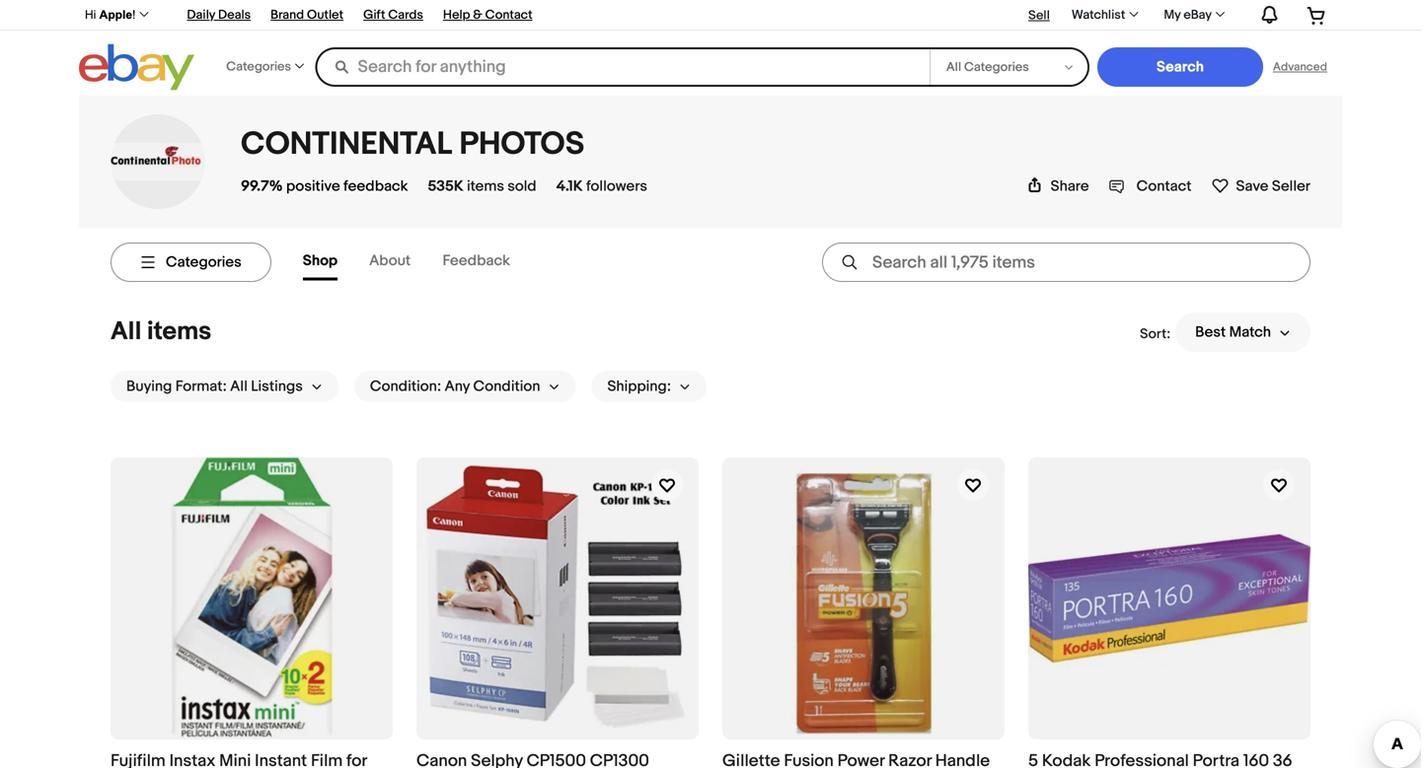 Task type: describe. For each thing, give the bounding box(es) containing it.
tab list containing shop
[[303, 244, 542, 281]]

buying format: all listings button
[[111, 371, 338, 403]]

gift
[[363, 7, 385, 23]]

continental photos
[[241, 125, 585, 164]]

ebay
[[1184, 7, 1212, 23]]

0 vertical spatial categories
[[226, 59, 291, 75]]

4.1k
[[556, 178, 583, 195]]

hi
[[85, 8, 96, 21]]

daily deals
[[187, 7, 251, 23]]

sort:
[[1140, 326, 1170, 343]]

condition: any condition button
[[354, 371, 576, 403]]

match
[[1229, 324, 1271, 341]]

items for 535k
[[467, 178, 504, 195]]

apple
[[99, 8, 132, 21]]

items for all
[[147, 317, 211, 347]]

best
[[1195, 324, 1226, 341]]

seller
[[1272, 178, 1311, 195]]

my ebay link
[[1153, 3, 1234, 27]]

1 vertical spatial categories button
[[111, 243, 271, 282]]

outlet
[[307, 7, 344, 23]]

feedback
[[343, 178, 408, 195]]

Search for anything text field
[[318, 49, 926, 85]]

help
[[443, 7, 470, 23]]

watchlist link
[[1061, 3, 1147, 27]]

brand
[[271, 7, 304, 23]]

notifications image
[[1257, 5, 1280, 25]]

!
[[132, 8, 136, 21]]

positive
[[286, 178, 340, 195]]

followers
[[586, 178, 647, 195]]

advanced
[[1273, 60, 1327, 74]]

format:
[[175, 378, 227, 396]]

99.7%
[[241, 178, 283, 195]]

condition: any condition
[[370, 378, 540, 396]]

535k items sold
[[428, 178, 536, 195]]

banner containing daily deals
[[74, 0, 1342, 96]]

daily deals link
[[187, 4, 251, 28]]

gift cards link
[[363, 4, 423, 28]]

fujifilm instax mini instant film for fuji mini 11 9 8 qty 20-30-40-50-60-80-100 : quick view image
[[111, 458, 393, 740]]

help & contact
[[443, 7, 532, 23]]

condition:
[[370, 378, 441, 396]]

your shopping cart image
[[1306, 5, 1328, 24]]

best match button
[[1175, 313, 1311, 352]]

save seller
[[1236, 178, 1311, 195]]

deals
[[218, 7, 251, 23]]

daily
[[187, 7, 215, 23]]

shipping: button
[[592, 371, 707, 403]]

all inside popup button
[[230, 378, 248, 396]]

535k
[[428, 178, 464, 195]]

0 horizontal spatial all
[[111, 317, 141, 347]]

feedback
[[443, 252, 510, 270]]

hi apple !
[[85, 8, 136, 21]]

advanced link
[[1263, 47, 1337, 87]]

my ebay
[[1164, 7, 1212, 23]]

share button
[[1027, 178, 1089, 195]]



Task type: vqa. For each thing, say whether or not it's contained in the screenshot.
All Collectibles Categories US Coins Non-Sport Trading Cards Comics Art Paintings Art Photography Antiques
no



Task type: locate. For each thing, give the bounding box(es) containing it.
0 vertical spatial categories button
[[220, 46, 310, 88]]

my
[[1164, 7, 1181, 23]]

categories up all items
[[166, 254, 242, 271]]

banner
[[74, 0, 1342, 96]]

all items
[[111, 317, 211, 347]]

all
[[111, 317, 141, 347], [230, 378, 248, 396]]

contact inside help & contact link
[[485, 7, 532, 23]]

share
[[1051, 178, 1089, 195]]

Search all 1,975 items field
[[822, 243, 1311, 282]]

cards
[[388, 7, 423, 23]]

all right format:
[[230, 378, 248, 396]]

&
[[473, 7, 482, 23]]

save
[[1236, 178, 1269, 195]]

5 kodak professional portra 160 36 exp color negative 35mm film   : quick view image
[[1028, 458, 1311, 740]]

0 horizontal spatial contact
[[485, 7, 532, 23]]

categories button down brand
[[220, 46, 310, 88]]

0 horizontal spatial items
[[147, 317, 211, 347]]

4.1k followers
[[556, 178, 647, 195]]

0 vertical spatial items
[[467, 178, 504, 195]]

0 vertical spatial contact
[[485, 7, 532, 23]]

contact
[[485, 7, 532, 23], [1136, 178, 1192, 195]]

contact right the &
[[485, 7, 532, 23]]

99.7% positive feedback
[[241, 178, 408, 195]]

items
[[467, 178, 504, 195], [147, 317, 211, 347]]

1 vertical spatial contact
[[1136, 178, 1192, 195]]

ebay home image
[[79, 43, 194, 91]]

gillette fusion power razor handle with 1 cartridge, battery operated : quick view image
[[722, 458, 1005, 740]]

1 vertical spatial items
[[147, 317, 211, 347]]

watchlist
[[1072, 7, 1125, 23]]

0 vertical spatial all
[[111, 317, 141, 347]]

continental photos image
[[111, 143, 205, 181]]

items left sold at the top left of page
[[467, 178, 504, 195]]

canon selphy cp1500 cp1300 cp1200 4x6 108 sheets color ink paper set kp-108in : quick view image
[[416, 458, 699, 740]]

gift cards
[[363, 7, 423, 23]]

1 vertical spatial all
[[230, 378, 248, 396]]

categories down the deals
[[226, 59, 291, 75]]

shipping:
[[607, 378, 671, 396]]

items up format:
[[147, 317, 211, 347]]

photos
[[459, 125, 585, 164]]

any
[[445, 378, 470, 396]]

condition
[[473, 378, 540, 396]]

brand outlet link
[[271, 4, 344, 28]]

shop
[[303, 252, 338, 270]]

1 horizontal spatial items
[[467, 178, 504, 195]]

categories button up all items
[[111, 243, 271, 282]]

tab list
[[303, 244, 542, 281]]

None submit
[[1097, 47, 1263, 87]]

save seller button
[[1211, 177, 1311, 195]]

best match
[[1195, 324, 1271, 341]]

1 horizontal spatial all
[[230, 378, 248, 396]]

continental
[[241, 125, 452, 164]]

categories
[[226, 59, 291, 75], [166, 254, 242, 271]]

sell link
[[1019, 8, 1059, 23]]

1 vertical spatial categories
[[166, 254, 242, 271]]

1 horizontal spatial contact
[[1136, 178, 1192, 195]]

all up buying
[[111, 317, 141, 347]]

categories button
[[220, 46, 310, 88], [111, 243, 271, 282]]

sell
[[1028, 8, 1050, 23]]

brand outlet
[[271, 7, 344, 23]]

contact left the save
[[1136, 178, 1192, 195]]

sold
[[507, 178, 536, 195]]

help & contact link
[[443, 4, 532, 28]]

buying
[[126, 378, 172, 396]]

categories button inside banner
[[220, 46, 310, 88]]

listings
[[251, 378, 303, 396]]

buying format: all listings
[[126, 378, 303, 396]]

continental photos link
[[241, 125, 585, 164]]

account navigation
[[74, 0, 1342, 31]]

about
[[369, 252, 411, 270]]

contact link
[[1109, 178, 1192, 195]]



